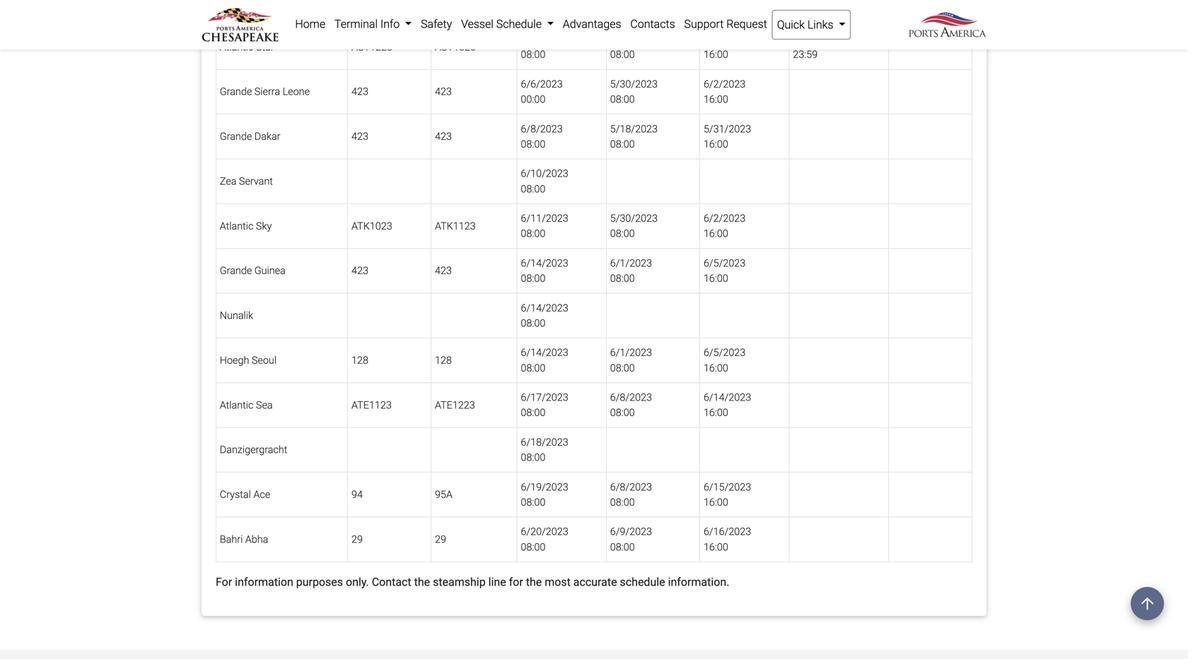 Task type: vqa. For each thing, say whether or not it's contained in the screenshot.
6/18/2023 08:00
yes



Task type: locate. For each thing, give the bounding box(es) containing it.
16:00 inside 6/15/2023 16:00
[[704, 497, 728, 509]]

1 vertical spatial atlantic
[[220, 220, 253, 232]]

atlantic
[[220, 41, 253, 53], [220, 220, 253, 232], [220, 400, 253, 412]]

16:00 for bahri abha
[[704, 542, 728, 554]]

atlantic for atlantic star
[[220, 41, 253, 53]]

grande
[[220, 86, 252, 98], [220, 131, 252, 143], [220, 265, 252, 277]]

0 vertical spatial 6/8/2023 08:00
[[521, 123, 563, 150]]

5/30/2023 08:00
[[610, 78, 658, 105], [610, 213, 658, 240]]

1 vertical spatial 6/2/2023
[[704, 213, 746, 225]]

2 128 from the left
[[435, 355, 452, 367]]

2 vertical spatial grande
[[220, 265, 252, 277]]

1 5/30/2023 from the top
[[610, 78, 658, 90]]

6 16:00 from the top
[[704, 362, 728, 374]]

2 the from the left
[[526, 576, 542, 589]]

abha
[[245, 534, 268, 546]]

6/5/2023 16:00 for 423
[[704, 257, 746, 285]]

2 vertical spatial 6/8/2023 08:00
[[610, 482, 652, 509]]

1 6/2/2023 from the top
[[704, 78, 746, 90]]

6/1/2023 for 128
[[610, 347, 652, 359]]

grande for grande sierra leone
[[220, 86, 252, 98]]

support
[[684, 17, 724, 31]]

the right contact
[[414, 576, 430, 589]]

1 grande from the top
[[220, 86, 252, 98]]

6/11/2023
[[521, 213, 568, 225]]

1 vertical spatial 6/8/2023
[[610, 392, 652, 404]]

2 5/30/2023 from the top
[[610, 213, 658, 225]]

0 vertical spatial grande
[[220, 86, 252, 98]]

1 6/1/2023 08:00 from the top
[[610, 257, 652, 285]]

0 vertical spatial 6/2/2023 16:00
[[704, 78, 746, 105]]

atlantic left star
[[220, 41, 253, 53]]

6/1/2023 08:00 for 128
[[610, 347, 652, 374]]

0 vertical spatial 6/1/2023 08:00
[[610, 257, 652, 285]]

2 29 from the left
[[435, 534, 446, 546]]

5/31/2023 16:00
[[704, 123, 751, 150]]

6/5/2023 16:00 for 128
[[704, 347, 746, 374]]

information.
[[668, 576, 729, 589]]

6/2/2023
[[704, 78, 746, 90], [704, 213, 746, 225]]

2 vertical spatial 6/8/2023
[[610, 482, 652, 494]]

2 grande from the top
[[220, 131, 252, 143]]

1 atlantic from the top
[[220, 41, 253, 53]]

grande guinea
[[220, 265, 286, 277]]

nunalik
[[220, 310, 253, 322]]

3 6/14/2023 08:00 from the top
[[521, 347, 568, 374]]

dakar
[[254, 131, 280, 143]]

ast1323 08:00
[[435, 41, 546, 61]]

sierra
[[254, 86, 280, 98]]

0 vertical spatial 5/30/2023
[[610, 78, 658, 90]]

8 16:00 from the top
[[704, 497, 728, 509]]

2 6/2/2023 16:00 from the top
[[704, 213, 746, 240]]

2 5/30/2023 08:00 from the top
[[610, 213, 658, 240]]

star
[[256, 41, 274, 53]]

5/18/2023 08:00
[[610, 123, 658, 150]]

95a
[[435, 489, 453, 501]]

6/1/2023 08:00
[[610, 257, 652, 285], [610, 347, 652, 374]]

6/2/2023 16:00
[[704, 78, 746, 105], [704, 213, 746, 240]]

00:00
[[521, 93, 546, 105]]

16:00 for grande sierra leone
[[704, 93, 728, 105]]

5 16:00 from the top
[[704, 273, 728, 285]]

128
[[352, 355, 368, 367], [435, 355, 452, 367]]

6/20/2023 08:00
[[521, 526, 568, 554]]

128 up ate1223
[[435, 355, 452, 367]]

16:00 inside 6/14/2023 16:00
[[704, 407, 728, 419]]

7 16:00 from the top
[[704, 407, 728, 419]]

home
[[295, 17, 325, 31]]

grande sierra leone
[[220, 86, 310, 98]]

ate1123
[[352, 400, 392, 412]]

grande left "dakar"
[[220, 131, 252, 143]]

1 vertical spatial grande
[[220, 131, 252, 143]]

for
[[509, 576, 523, 589]]

2 6/14/2023 08:00 from the top
[[521, 302, 568, 330]]

6/1/2023 08:00 for 423
[[610, 257, 652, 285]]

1 16:00 from the top
[[704, 49, 728, 61]]

the
[[414, 576, 430, 589], [526, 576, 542, 589]]

0 vertical spatial 6/2/2023
[[704, 78, 746, 90]]

support request link
[[680, 10, 772, 38]]

08:00 inside "6/17/2023 08:00"
[[521, 407, 546, 419]]

08:00 inside 6/20/2023 08:00
[[521, 542, 546, 554]]

0 horizontal spatial the
[[414, 576, 430, 589]]

1 vertical spatial 6/1/2023 08:00
[[610, 347, 652, 374]]

6/5/2023 16:00
[[704, 257, 746, 285], [704, 347, 746, 374]]

1 vertical spatial 6/8/2023 08:00
[[610, 392, 652, 419]]

contact
[[372, 576, 411, 589]]

1 vertical spatial 6/5/2023 16:00
[[704, 347, 746, 374]]

go to top image
[[1131, 588, 1164, 621]]

16:00 for grande guinea
[[704, 273, 728, 285]]

3 grande from the top
[[220, 265, 252, 277]]

2 vertical spatial 6/5/2023
[[704, 347, 746, 359]]

16:00
[[704, 49, 728, 61], [704, 93, 728, 105], [704, 138, 728, 150], [704, 228, 728, 240], [704, 273, 728, 285], [704, 362, 728, 374], [704, 407, 728, 419], [704, 497, 728, 509], [704, 542, 728, 554]]

6/9/2023 08:00
[[610, 526, 652, 554]]

1 5/30/2023 08:00 from the top
[[610, 78, 658, 105]]

1 vertical spatial 5/30/2023 08:00
[[610, 213, 658, 240]]

6/1/2023
[[610, 257, 652, 269], [610, 347, 652, 359]]

grande for grande dakar
[[220, 131, 252, 143]]

vessel schedule link
[[457, 10, 558, 38]]

1 6/2/2023 16:00 from the top
[[704, 78, 746, 105]]

2 6/1/2023 from the top
[[610, 347, 652, 359]]

16:00 inside '6/16/2023 16:00'
[[704, 542, 728, 554]]

4 16:00 from the top
[[704, 228, 728, 240]]

3 16:00 from the top
[[704, 138, 728, 150]]

6/14/2023 for hoegh seoul
[[521, 347, 568, 359]]

1 128 from the left
[[352, 355, 368, 367]]

29 up the only.
[[352, 534, 363, 546]]

2 atlantic from the top
[[220, 220, 253, 232]]

links
[[808, 18, 834, 31]]

grande for grande guinea
[[220, 265, 252, 277]]

1 6/5/2023 16:00 from the top
[[704, 257, 746, 285]]

0 horizontal spatial 29
[[352, 534, 363, 546]]

0 horizontal spatial 128
[[352, 355, 368, 367]]

safety link
[[416, 10, 457, 38]]

grande left sierra
[[220, 86, 252, 98]]

1 horizontal spatial 29
[[435, 534, 446, 546]]

5/30/2023 for 6/6/2023 00:00
[[610, 78, 658, 90]]

ast1223
[[352, 41, 393, 53]]

2 16:00 from the top
[[704, 93, 728, 105]]

6/10/2023 08:00
[[521, 168, 568, 195]]

6/14/2023
[[521, 257, 568, 269], [521, 302, 568, 314], [521, 347, 568, 359], [704, 392, 751, 404]]

08:00 inside '6/10/2023 08:00'
[[521, 183, 546, 195]]

crystal
[[220, 489, 251, 501]]

0 vertical spatial 6/5/2023 16:00
[[704, 257, 746, 285]]

2 vertical spatial 6/14/2023 08:00
[[521, 347, 568, 374]]

6/14/2023 16:00
[[704, 392, 751, 419]]

6/6/2023
[[521, 78, 563, 90]]

1 vertical spatial 6/2/2023 16:00
[[704, 213, 746, 240]]

atlantic left sea
[[220, 400, 253, 412]]

atlantic left sky
[[220, 220, 253, 232]]

information
[[235, 576, 293, 589]]

16:00 for atlantic sky
[[704, 228, 728, 240]]

0 vertical spatial 6/14/2023 08:00
[[521, 257, 568, 285]]

zea servant
[[220, 175, 273, 187]]

6/16/2023
[[704, 526, 751, 538]]

the right the for
[[526, 576, 542, 589]]

bahri abha
[[220, 534, 268, 546]]

servant
[[239, 175, 273, 187]]

0 vertical spatial 5/30/2023 08:00
[[610, 78, 658, 105]]

6/14/2023 08:00 for 128
[[521, 347, 568, 374]]

6/2/2023 for 6/6/2023
[[704, 78, 746, 90]]

6/16/2023 16:00
[[704, 526, 751, 554]]

5/30/2023 08:00 for 6/6/2023
[[610, 78, 658, 105]]

0 vertical spatial 6/5/2023
[[793, 33, 835, 45]]

29 down 95a
[[435, 534, 446, 546]]

atk1023
[[352, 220, 392, 232]]

16:00 for hoegh seoul
[[704, 362, 728, 374]]

quick links
[[777, 18, 836, 31]]

3 atlantic from the top
[[220, 400, 253, 412]]

1 vertical spatial 6/5/2023
[[704, 257, 746, 269]]

quick
[[777, 18, 805, 31]]

2 6/1/2023 08:00 from the top
[[610, 347, 652, 374]]

1 6/1/2023 from the top
[[610, 257, 652, 269]]

sky
[[256, 220, 272, 232]]

1 vertical spatial 6/14/2023 08:00
[[521, 302, 568, 330]]

6/15/2023
[[704, 482, 751, 494]]

0 vertical spatial atlantic
[[220, 41, 253, 53]]

hoegh seoul
[[220, 355, 277, 367]]

1 horizontal spatial 128
[[435, 355, 452, 367]]

bahri
[[220, 534, 243, 546]]

9 16:00 from the top
[[704, 542, 728, 554]]

6/5/2023 for 423
[[704, 257, 746, 269]]

6/14/2023 for nunalik
[[521, 302, 568, 314]]

5/30/2023 for 6/11/2023 08:00
[[610, 213, 658, 225]]

1 horizontal spatial the
[[526, 576, 542, 589]]

1 6/14/2023 08:00 from the top
[[521, 257, 568, 285]]

6/8/2023 for 6/19/2023 08:00
[[610, 482, 652, 494]]

6/8/2023
[[521, 123, 563, 135], [610, 392, 652, 404], [610, 482, 652, 494]]

2 6/2/2023 from the top
[[704, 213, 746, 225]]

vessel schedule
[[461, 17, 545, 31]]

2 vertical spatial atlantic
[[220, 400, 253, 412]]

2 6/5/2023 16:00 from the top
[[704, 347, 746, 374]]

6/14/2023 08:00
[[521, 257, 568, 285], [521, 302, 568, 330], [521, 347, 568, 374]]

128 up ate1123
[[352, 355, 368, 367]]

16:00 inside 5/31/2023 16:00
[[704, 138, 728, 150]]

5/30/2023
[[610, 78, 658, 90], [610, 213, 658, 225]]

schedule
[[620, 576, 665, 589]]

atlantic for atlantic sky
[[220, 220, 253, 232]]

1 vertical spatial 5/30/2023
[[610, 213, 658, 225]]

16:00 for crystal ace
[[704, 497, 728, 509]]

0 vertical spatial 6/1/2023
[[610, 257, 652, 269]]

grande left guinea
[[220, 265, 252, 277]]

1 vertical spatial 6/1/2023
[[610, 347, 652, 359]]

6/18/2023
[[521, 437, 568, 449]]

purposes
[[296, 576, 343, 589]]

6/10/2023
[[521, 168, 568, 180]]

6/5/2023 for 128
[[704, 347, 746, 359]]

line
[[488, 576, 506, 589]]



Task type: describe. For each thing, give the bounding box(es) containing it.
ate1223
[[435, 400, 475, 412]]

advantages link
[[558, 10, 626, 38]]

6/2/2023 16:00 for 6/6/2023
[[704, 78, 746, 105]]

94
[[352, 489, 363, 501]]

16:00 for grande dakar
[[704, 138, 728, 150]]

contacts
[[630, 17, 675, 31]]

ace
[[253, 489, 270, 501]]

request
[[727, 17, 767, 31]]

crystal ace
[[220, 489, 270, 501]]

terminal info link
[[330, 10, 416, 38]]

guinea
[[254, 265, 286, 277]]

contacts link
[[626, 10, 680, 38]]

1 the from the left
[[414, 576, 430, 589]]

6/11/2023 08:00
[[521, 213, 568, 240]]

danzigergracht
[[220, 444, 287, 456]]

6/20/2023
[[521, 526, 568, 538]]

steamship
[[433, 576, 486, 589]]

6/8/2023 08:00 for 6/19/2023
[[610, 482, 652, 509]]

6/19/2023 08:00
[[521, 482, 568, 509]]

only.
[[346, 576, 369, 589]]

zea
[[220, 175, 237, 187]]

08:00 inside 6/9/2023 08:00
[[610, 542, 635, 554]]

accurate
[[573, 576, 617, 589]]

5/18/2023
[[610, 123, 658, 135]]

6/1/2023 for 423
[[610, 257, 652, 269]]

grande dakar
[[220, 131, 280, 143]]

atlantic for atlantic sea
[[220, 400, 253, 412]]

info
[[380, 17, 400, 31]]

advantages
[[563, 17, 621, 31]]

quick links link
[[772, 10, 851, 40]]

atlantic star
[[220, 41, 274, 53]]

6/19/2023
[[521, 482, 568, 494]]

most
[[545, 576, 571, 589]]

6/14/2023 for grande guinea
[[521, 257, 568, 269]]

hoegh
[[220, 355, 249, 367]]

schedule
[[496, 17, 542, 31]]

atlantic sky
[[220, 220, 272, 232]]

5/31/2023
[[704, 123, 751, 135]]

ast1323
[[435, 41, 476, 53]]

for information purposes only. contact the steamship line for the most accurate schedule information.
[[216, 576, 729, 589]]

08:00 inside "6/18/2023 08:00"
[[521, 452, 546, 464]]

6/8/2023 for 6/17/2023 08:00
[[610, 392, 652, 404]]

6/5/2023 23:59
[[793, 33, 835, 61]]

home link
[[291, 10, 330, 38]]

23:59
[[793, 49, 818, 61]]

support request
[[684, 17, 767, 31]]

terminal
[[334, 17, 378, 31]]

6/18/2023 08:00
[[521, 437, 568, 464]]

6/14/2023 08:00 for 423
[[521, 257, 568, 285]]

6/6/2023 00:00
[[521, 78, 563, 105]]

08:00 inside 6/11/2023 08:00
[[521, 228, 546, 240]]

1 29 from the left
[[352, 534, 363, 546]]

6/17/2023
[[521, 392, 568, 404]]

08:00 inside 6/19/2023 08:00
[[521, 497, 546, 509]]

5/30/2023 08:00 for 6/11/2023
[[610, 213, 658, 240]]

6/8/2023 08:00 for 6/17/2023
[[610, 392, 652, 419]]

6/15/2023 16:00
[[704, 482, 751, 509]]

safety
[[421, 17, 452, 31]]

6/17/2023 08:00
[[521, 392, 568, 419]]

08:00 inside 5/18/2023 08:00
[[610, 138, 635, 150]]

vessel
[[461, 17, 494, 31]]

seoul
[[252, 355, 277, 367]]

6/9/2023
[[610, 526, 652, 538]]

0 vertical spatial 6/8/2023
[[521, 123, 563, 135]]

sea
[[256, 400, 273, 412]]

atk1123
[[435, 220, 476, 232]]

08:00 inside the ast1323 08:00
[[521, 49, 546, 61]]

for
[[216, 576, 232, 589]]

leone
[[283, 86, 310, 98]]

6/2/2023 16:00 for 6/11/2023
[[704, 213, 746, 240]]

16:00 for atlantic sea
[[704, 407, 728, 419]]

17:00
[[793, 4, 818, 16]]

6/2/2023 for 6/11/2023
[[704, 213, 746, 225]]

terminal info
[[334, 17, 403, 31]]

atlantic sea
[[220, 400, 273, 412]]



